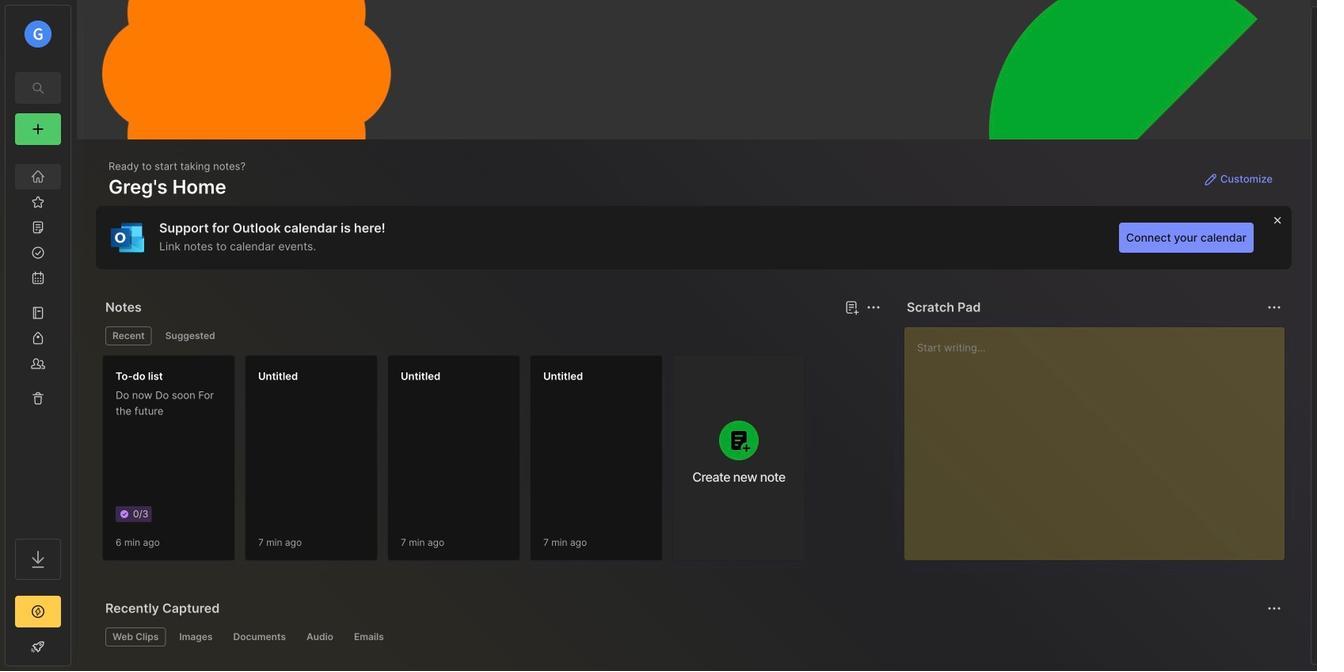 Task type: locate. For each thing, give the bounding box(es) containing it.
tab list
[[105, 326, 879, 345], [105, 628, 1280, 647]]

more actions image for 1st more actions field from the right
[[1265, 298, 1284, 317]]

Account field
[[6, 18, 71, 50]]

1 more actions image from the left
[[864, 298, 883, 317]]

0 horizontal spatial more actions field
[[863, 296, 885, 319]]

Help and Learning task checklist field
[[6, 634, 71, 659]]

2 more actions image from the left
[[1265, 298, 1284, 317]]

1 horizontal spatial more actions field
[[1264, 296, 1286, 319]]

1 vertical spatial tab list
[[105, 628, 1280, 647]]

Start writing… text field
[[918, 327, 1284, 548]]

upgrade image
[[29, 602, 48, 621]]

More actions field
[[863, 296, 885, 319], [1264, 296, 1286, 319]]

edit search image
[[29, 78, 48, 97]]

row group
[[102, 355, 815, 570]]

tab
[[105, 326, 152, 345], [158, 326, 222, 345], [105, 628, 166, 647], [172, 628, 220, 647], [226, 628, 293, 647], [299, 628, 341, 647], [347, 628, 391, 647]]

1 horizontal spatial more actions image
[[1265, 298, 1284, 317]]

2 more actions field from the left
[[1264, 296, 1286, 319]]

click to expand image
[[69, 642, 81, 661]]

more actions image
[[864, 298, 883, 317], [1265, 298, 1284, 317]]

0 horizontal spatial more actions image
[[864, 298, 883, 317]]

0 vertical spatial tab list
[[105, 326, 879, 345]]

home image
[[30, 169, 46, 185]]

tree
[[6, 155, 71, 525]]

tree inside main element
[[6, 155, 71, 525]]

1 tab list from the top
[[105, 326, 879, 345]]



Task type: vqa. For each thing, say whether or not it's contained in the screenshot.
The Choose Default View Option For Spreadsheets field
no



Task type: describe. For each thing, give the bounding box(es) containing it.
2 tab list from the top
[[105, 628, 1280, 647]]

more actions image for first more actions field from left
[[864, 298, 883, 317]]

main element
[[0, 0, 76, 671]]

1 more actions field from the left
[[863, 296, 885, 319]]

account image
[[25, 21, 52, 48]]



